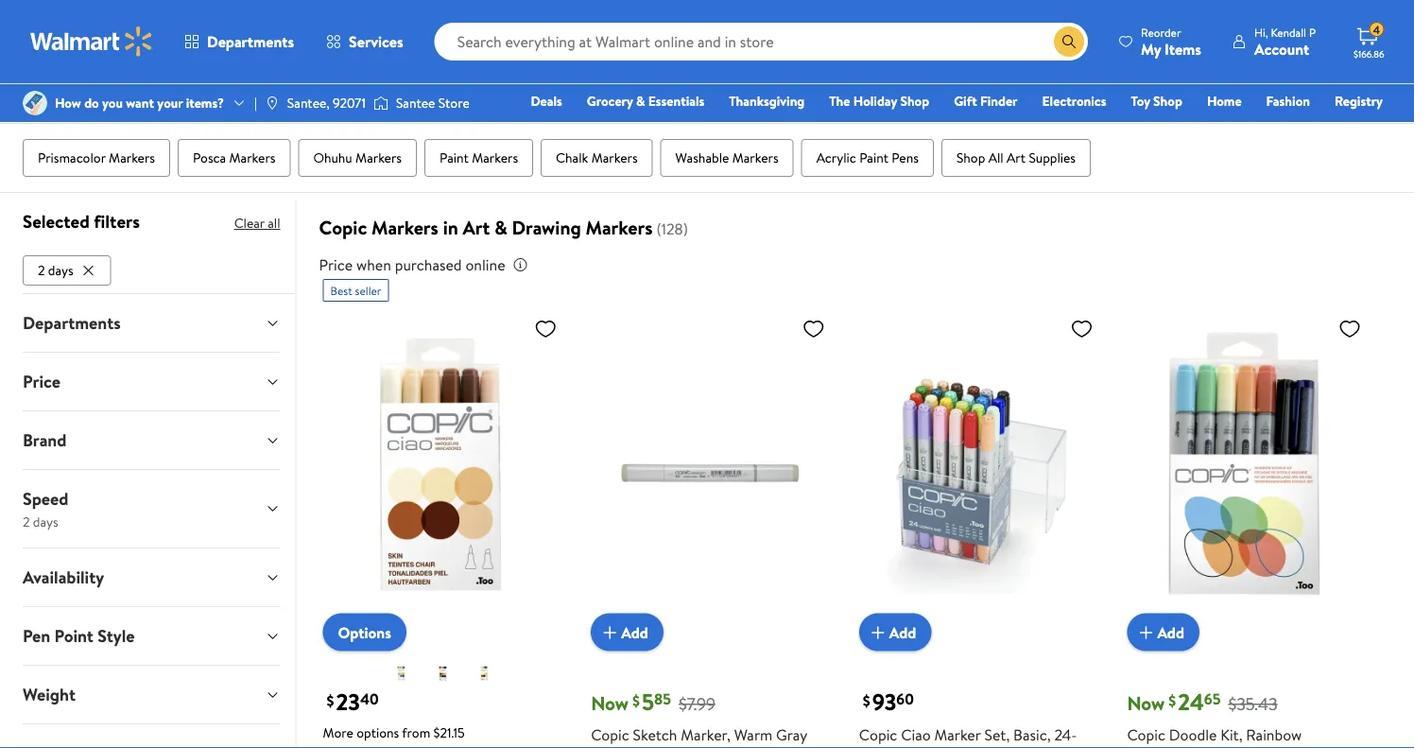 Task type: describe. For each thing, give the bounding box(es) containing it.
in-
[[59, 83, 74, 102]]

pen point style
[[23, 624, 135, 648]]

kit,
[[1221, 724, 1243, 745]]

ohuhu markers link
[[298, 139, 417, 177]]

best seller
[[331, 282, 382, 298]]

weight tab
[[8, 666, 296, 723]]

sponsored
[[1321, 22, 1373, 38]]

clear all for leftmost 'clear all' button
[[234, 214, 280, 232]]

store
[[74, 83, 104, 102]]

walmart+ link
[[1319, 117, 1392, 138]]

gray
[[777, 724, 807, 745]]

92071
[[333, 94, 366, 112]]

from
[[402, 723, 431, 742]]

do
[[84, 94, 99, 112]]

copic ciao marker set, basic, 24-piece image
[[859, 309, 1101, 636]]

1 horizontal spatial &
[[636, 92, 645, 110]]

add for 93
[[890, 622, 917, 642]]

price for price
[[23, 370, 60, 393]]

sort and filter section element
[[0, 62, 1415, 123]]

add to favorites list, copic doodle kit, rainbow image
[[1339, 317, 1362, 341]]

clear all for 'clear all' button within sort and filter section element
[[462, 83, 508, 102]]

piece
[[859, 747, 895, 748]]

registry one debit
[[1239, 92, 1384, 137]]

skin image
[[473, 662, 496, 684]]

add to favorites list, copic ciao marker set, basic, 24-piece image
[[1071, 317, 1094, 341]]

0 horizontal spatial |
[[254, 94, 257, 112]]

1 vertical spatial all
[[268, 214, 280, 232]]

add to cart image
[[1135, 621, 1158, 644]]

reorder my items
[[1142, 24, 1202, 59]]

toy shop link
[[1123, 91, 1191, 111]]

copic up when
[[319, 214, 367, 241]]

$166.86
[[1354, 47, 1385, 60]]

brand
[[23, 428, 67, 452]]

the
[[830, 92, 851, 110]]

departments tab
[[8, 294, 296, 352]]

one debit link
[[1230, 117, 1311, 138]]

registry
[[1335, 92, 1384, 110]]

1 vertical spatial art
[[463, 214, 490, 241]]

no.
[[591, 747, 614, 748]]

pen point style button
[[8, 607, 296, 665]]

services
[[349, 31, 403, 52]]

p
[[1310, 24, 1316, 40]]

copic doodle kit, rainbow image
[[1128, 309, 1369, 636]]

acrylic
[[817, 149, 857, 167]]

services button
[[310, 19, 420, 64]]

speed 2 days
[[23, 487, 68, 530]]

$ 93 60
[[863, 686, 914, 718]]

23
[[336, 686, 360, 718]]

items
[[1165, 38, 1202, 59]]

ad disclaimer and feedback for skylinedisplayad image
[[1377, 23, 1392, 38]]

the holiday shop link
[[821, 91, 938, 111]]

my
[[1142, 38, 1162, 59]]

clear for leftmost 'clear all' button
[[234, 214, 265, 232]]

purchased
[[395, 254, 462, 275]]

holiday
[[854, 92, 898, 110]]

how
[[55, 94, 81, 112]]

65
[[1205, 689, 1221, 710]]

$ 23 40
[[327, 686, 379, 718]]

weight
[[23, 683, 76, 706]]

ohuhu
[[313, 149, 352, 167]]

copic inside 'now $ 5 85 $7.99 copic sketch marker, warm gray no. 2'
[[591, 724, 630, 745]]

style
[[98, 624, 135, 648]]

prismacolor markers link
[[23, 139, 170, 177]]

deals
[[531, 92, 563, 110]]

pens
[[892, 149, 919, 167]]

brand tab
[[8, 411, 296, 469]]

warm
[[734, 724, 773, 745]]

0 vertical spatial art
[[1007, 149, 1026, 167]]

deals link
[[522, 91, 571, 111]]

clear all button inside sort and filter section element
[[454, 78, 516, 108]]

one
[[1239, 118, 1267, 137]]

speed
[[23, 487, 68, 510]]

now $ 5 85 $7.99 copic sketch marker, warm gray no. 2
[[591, 686, 807, 748]]

$7.99
[[679, 692, 716, 716]]

5
[[642, 686, 654, 718]]

prismacolor
[[38, 149, 106, 167]]

Walmart Site-Wide search field
[[435, 23, 1089, 61]]

price tab
[[8, 353, 296, 410]]

now for 5
[[591, 690, 629, 716]]

sort
[[1191, 82, 1219, 103]]

add to cart image for copic sketch marker, warm gray no. 2 image
[[599, 621, 622, 644]]

how do you want your items?
[[55, 94, 224, 112]]

weight button
[[8, 666, 296, 723]]

drawing
[[512, 214, 581, 241]]

by
[[1223, 82, 1239, 103]]

essentials
[[649, 92, 705, 110]]

paint inside paint markers link
[[440, 149, 469, 167]]

24
[[1178, 686, 1205, 718]]

add to cart image for copic ciao marker set, basic, 24-piece image
[[867, 621, 890, 644]]

1 vertical spatial &
[[495, 214, 508, 241]]

0 horizontal spatial clear all button
[[234, 208, 280, 238]]

in-store
[[59, 83, 104, 102]]

copic inside copic ciao marker set, basic, 24- piece
[[859, 724, 898, 745]]

walmart+
[[1327, 118, 1384, 137]]

pen point style tab
[[8, 607, 296, 665]]

copic markers in art & drawing markers (128)
[[319, 214, 688, 241]]

store
[[439, 94, 470, 112]]

85
[[654, 689, 671, 710]]

applied filters section element
[[23, 209, 140, 234]]

shop inside shop all art supplies link
[[957, 149, 986, 167]]

want
[[126, 94, 154, 112]]

in
[[443, 214, 458, 241]]

ciao
[[901, 724, 931, 745]]

markers for chalk
[[592, 149, 638, 167]]

best
[[331, 282, 352, 298]]

registry link
[[1327, 91, 1392, 111]]

$35.43
[[1229, 692, 1278, 716]]

markers left the (128)
[[586, 214, 653, 241]]

options link
[[323, 613, 406, 651]]

copic sketch marker, warm gray no. 2 image
[[591, 309, 833, 636]]



Task type: vqa. For each thing, say whether or not it's contained in the screenshot.
the 'Inches' for 6.50 x 2.00 x 5.00 Inches
no



Task type: locate. For each thing, give the bounding box(es) containing it.
departments inside dropdown button
[[23, 311, 121, 335]]

rainbow
[[1247, 724, 1302, 745]]

kendall
[[1271, 24, 1307, 40]]

grocery
[[587, 92, 633, 110]]

0 vertical spatial 2
[[38, 261, 45, 279]]

now for 24
[[1128, 690, 1165, 716]]

1 now from the left
[[591, 690, 629, 716]]

$21.15
[[434, 723, 465, 742]]

acrylic paint pens link
[[802, 139, 934, 177]]

thanksgiving
[[729, 92, 805, 110]]

1 add button from the left
[[591, 613, 664, 651]]

walmart image
[[30, 26, 153, 57]]

1 vertical spatial 2
[[23, 512, 30, 530]]

supplies
[[1029, 149, 1076, 167]]

home link
[[1199, 91, 1251, 111]]

1 horizontal spatial all
[[495, 83, 508, 102]]

markers for washable
[[733, 149, 779, 167]]

now left 5
[[591, 690, 629, 716]]

0 horizontal spatial departments
[[23, 311, 121, 335]]

markers for paint
[[472, 149, 518, 167]]

2 vertical spatial 2
[[618, 747, 626, 748]]

now inside now $ 24 65 $35.43 copic doodle kit, rainbow
[[1128, 690, 1165, 716]]

|
[[1247, 82, 1250, 103], [254, 94, 257, 112]]

 image for santee, 92071
[[265, 96, 280, 111]]

paint inside the acrylic paint pens link
[[860, 149, 889, 167]]

more options from $21.15
[[323, 723, 465, 742]]

 image left how
[[23, 91, 47, 115]]

2 inside "button"
[[38, 261, 45, 279]]

markers for posca
[[229, 149, 276, 167]]

0 horizontal spatial clear all
[[234, 214, 280, 232]]

tab
[[8, 724, 296, 748]]

0 horizontal spatial clear
[[234, 214, 265, 232]]

2 paint from the left
[[860, 149, 889, 167]]

markers for copic
[[372, 214, 439, 241]]

add up the 24
[[1158, 622, 1185, 642]]

4 $ from the left
[[1169, 690, 1177, 710]]

copic up no.
[[591, 724, 630, 745]]

2 horizontal spatial 2
[[618, 747, 626, 748]]

$ inside now $ 24 65 $35.43 copic doodle kit, rainbow
[[1169, 690, 1177, 710]]

1 horizontal spatial departments
[[207, 31, 294, 52]]

doodle
[[1170, 724, 1218, 745]]

0 horizontal spatial &
[[495, 214, 508, 241]]

price when purchased online
[[319, 254, 506, 275]]

1 horizontal spatial add
[[890, 622, 917, 642]]

shop inside the toy shop link
[[1154, 92, 1183, 110]]

40
[[360, 689, 379, 710]]

0 vertical spatial &
[[636, 92, 645, 110]]

toy shop
[[1131, 92, 1183, 110]]

 image left santee,
[[265, 96, 280, 111]]

shop right toy in the top right of the page
[[1154, 92, 1183, 110]]

3 add button from the left
[[1128, 613, 1200, 651]]

markers down the how do you want your items?
[[109, 149, 155, 167]]

prismacolor markers
[[38, 149, 155, 167]]

posca
[[193, 149, 226, 167]]

clear for 'clear all' button within sort and filter section element
[[462, 83, 492, 102]]

copic ciao marker set, 6-colors, skin tones image
[[323, 309, 565, 636]]

home
[[1208, 92, 1242, 110]]

copic left doodle
[[1128, 724, 1166, 745]]

add button up 60
[[859, 613, 932, 651]]

0 horizontal spatial price
[[23, 370, 60, 393]]

washable markers
[[676, 149, 779, 167]]

seller
[[355, 282, 382, 298]]

add button for 93
[[859, 613, 932, 651]]

(128)
[[657, 219, 688, 239]]

items?
[[186, 94, 224, 112]]

1 add from the left
[[622, 622, 649, 642]]

1 horizontal spatial paint
[[860, 149, 889, 167]]

add button for $35.43
[[1128, 613, 1200, 651]]

grocery & essentials link
[[579, 91, 713, 111]]

0 horizontal spatial add to cart image
[[599, 621, 622, 644]]

now left the 24
[[1128, 690, 1165, 716]]

1 vertical spatial clear all
[[234, 214, 280, 232]]

2 add from the left
[[890, 622, 917, 642]]

0 horizontal spatial paint
[[440, 149, 469, 167]]

you
[[102, 94, 123, 112]]

acrylic paint pens
[[817, 149, 919, 167]]

2 add to cart image from the left
[[867, 621, 890, 644]]

 image
[[23, 91, 47, 115], [265, 96, 280, 111]]

& right 'grocery' at the left of the page
[[636, 92, 645, 110]]

1 vertical spatial clear
[[234, 214, 265, 232]]

basic,
[[1014, 724, 1051, 745]]

$ left 23
[[327, 690, 334, 710]]

0 vertical spatial clear all
[[462, 83, 508, 102]]

now inside 'now $ 5 85 $7.99 copic sketch marker, warm gray no. 2'
[[591, 690, 629, 716]]

2 days button
[[23, 255, 111, 285]]

price up best
[[319, 254, 353, 275]]

0 vertical spatial departments
[[207, 31, 294, 52]]

santee,
[[287, 94, 330, 112]]

ohuhu markers
[[313, 149, 402, 167]]

when
[[356, 254, 391, 275]]

legal information image
[[513, 257, 528, 272]]

washable markers link
[[661, 139, 794, 177]]

shop all art supplies
[[957, 149, 1076, 167]]

clear all inside button
[[462, 83, 508, 102]]

1 horizontal spatial now
[[1128, 690, 1165, 716]]

1 horizontal spatial add button
[[859, 613, 932, 651]]

2
[[38, 261, 45, 279], [23, 512, 30, 530], [618, 747, 626, 748]]

brights image
[[390, 662, 413, 684]]

1 vertical spatial departments
[[23, 311, 121, 335]]

santee, 92071
[[287, 94, 366, 112]]

search icon image
[[1062, 34, 1077, 49]]

2 add button from the left
[[859, 613, 932, 651]]

availability tab
[[8, 548, 296, 606]]

markers up price when purchased online
[[372, 214, 439, 241]]

2 $ from the left
[[633, 690, 640, 710]]

paint markers link
[[425, 139, 533, 177]]

2 now from the left
[[1128, 690, 1165, 716]]

days inside "button"
[[48, 261, 73, 279]]

2 down speed
[[23, 512, 30, 530]]

chalk
[[556, 149, 588, 167]]

| right by
[[1247, 82, 1250, 103]]

santee store
[[396, 94, 470, 112]]

$ inside the $ 23 40
[[327, 690, 334, 710]]

paint
[[440, 149, 469, 167], [860, 149, 889, 167]]

gift finder
[[954, 92, 1018, 110]]

markers for ohuhu
[[356, 149, 402, 167]]

selected
[[23, 209, 90, 234]]

24-
[[1055, 724, 1078, 745]]

copic inside now $ 24 65 $35.43 copic doodle kit, rainbow
[[1128, 724, 1166, 745]]

1 horizontal spatial  image
[[265, 96, 280, 111]]

filters
[[94, 209, 140, 234]]

1 vertical spatial price
[[23, 370, 60, 393]]

2 horizontal spatial shop
[[1154, 92, 1183, 110]]

your
[[157, 94, 183, 112]]

1 horizontal spatial shop
[[957, 149, 986, 167]]

markers right washable
[[733, 149, 779, 167]]

0 vertical spatial price
[[319, 254, 353, 275]]

0 vertical spatial clear
[[462, 83, 492, 102]]

1 vertical spatial days
[[33, 512, 58, 530]]

sketch
[[633, 724, 678, 745]]

0 horizontal spatial  image
[[23, 91, 47, 115]]

add to favorites list, copic sketch marker, warm gray no. 2 image
[[803, 317, 825, 341]]

sort by |
[[1191, 82, 1250, 103]]

marker
[[935, 724, 981, 745]]

toy
[[1131, 92, 1151, 110]]

now $ 24 65 $35.43 copic doodle kit, rainbow
[[1128, 686, 1302, 745]]

price button
[[8, 353, 296, 410]]

0 horizontal spatial add button
[[591, 613, 664, 651]]

$ left the 24
[[1169, 690, 1177, 710]]

1 horizontal spatial price
[[319, 254, 353, 275]]

add to favorites list, copic ciao marker set, 6-colors, skin tones image
[[535, 317, 557, 341]]

markers right posca
[[229, 149, 276, 167]]

1 paint from the left
[[440, 149, 469, 167]]

paint left pens at the right top
[[860, 149, 889, 167]]

clear down posca markers link
[[234, 214, 265, 232]]

primary image
[[432, 662, 454, 684]]

days down speed
[[33, 512, 58, 530]]

2 inside 'now $ 5 85 $7.99 copic sketch marker, warm gray no. 2'
[[618, 747, 626, 748]]

& up online
[[495, 214, 508, 241]]

clear all button left deals link
[[454, 78, 516, 108]]

add to cart image
[[599, 621, 622, 644], [867, 621, 890, 644]]

1 add to cart image from the left
[[599, 621, 622, 644]]

shop inside 'the holiday shop' link
[[901, 92, 930, 110]]

 image for how do you want your items?
[[23, 91, 47, 115]]

0 vertical spatial all
[[495, 83, 508, 102]]

0 vertical spatial days
[[48, 261, 73, 279]]

speed tab
[[8, 470, 296, 547]]

clear all left deals link
[[462, 83, 508, 102]]

2 right no.
[[618, 747, 626, 748]]

clear all button down posca markers link
[[234, 208, 280, 238]]

0 horizontal spatial now
[[591, 690, 629, 716]]

| inside sort and filter section element
[[1247, 82, 1250, 103]]

fashion link
[[1258, 91, 1319, 111]]

$ inside $ 93 60
[[863, 690, 871, 710]]

posca markers
[[193, 149, 276, 167]]

all
[[989, 149, 1004, 167]]

price up brand
[[23, 370, 60, 393]]

3 $ from the left
[[863, 690, 871, 710]]

hi,
[[1255, 24, 1269, 40]]

price
[[319, 254, 353, 275], [23, 370, 60, 393]]

2 inside speed 2 days
[[23, 512, 30, 530]]

4
[[1374, 21, 1381, 38]]

add up 60
[[890, 622, 917, 642]]

2 down selected
[[38, 261, 45, 279]]

availability
[[23, 565, 104, 589]]

markers
[[109, 149, 155, 167], [229, 149, 276, 167], [356, 149, 402, 167], [472, 149, 518, 167], [592, 149, 638, 167], [733, 149, 779, 167], [372, 214, 439, 241], [586, 214, 653, 241]]

art right all
[[1007, 149, 1026, 167]]

$ left 5
[[633, 690, 640, 710]]

0 horizontal spatial all
[[268, 214, 280, 232]]

more
[[323, 723, 354, 742]]

$ left the 93
[[863, 690, 871, 710]]

1 $ from the left
[[327, 690, 334, 710]]

Search search field
[[435, 23, 1089, 61]]

santee
[[396, 94, 435, 112]]

clear inside sort and filter section element
[[462, 83, 492, 102]]

online
[[466, 254, 506, 275]]

posca markers link
[[178, 139, 291, 177]]

markers right the chalk on the left
[[592, 149, 638, 167]]

1 horizontal spatial add to cart image
[[867, 621, 890, 644]]

days
[[48, 261, 73, 279], [33, 512, 58, 530]]

washable
[[676, 149, 729, 167]]

1 horizontal spatial clear all
[[462, 83, 508, 102]]

60
[[897, 689, 914, 710]]

electronics link
[[1034, 91, 1115, 111]]

all left deals link
[[495, 83, 508, 102]]

markers up copic markers in art & drawing markers (128)
[[472, 149, 518, 167]]

1 horizontal spatial clear all button
[[454, 78, 516, 108]]

add button up 5
[[591, 613, 664, 651]]

all inside sort and filter section element
[[495, 83, 508, 102]]

 image
[[373, 94, 389, 113]]

1 horizontal spatial art
[[1007, 149, 1026, 167]]

days down selected
[[48, 261, 73, 279]]

clear all down posca markers link
[[234, 214, 280, 232]]

account
[[1255, 38, 1310, 59]]

art
[[1007, 149, 1026, 167], [463, 214, 490, 241]]

| right items?
[[254, 94, 257, 112]]

1 vertical spatial clear all button
[[234, 208, 280, 238]]

departments down 2 days "button"
[[23, 311, 121, 335]]

markers right ohuhu
[[356, 149, 402, 167]]

0 horizontal spatial add
[[622, 622, 649, 642]]

art right in
[[463, 214, 490, 241]]

0 horizontal spatial art
[[463, 214, 490, 241]]

thanksgiving link
[[721, 91, 814, 111]]

add up 5
[[622, 622, 649, 642]]

options
[[357, 723, 399, 742]]

1 horizontal spatial clear
[[462, 83, 492, 102]]

1 horizontal spatial 2
[[38, 261, 45, 279]]

departments up items?
[[207, 31, 294, 52]]

paint down "store"
[[440, 149, 469, 167]]

clear right santee
[[462, 83, 492, 102]]

departments button
[[168, 19, 310, 64]]

departments
[[207, 31, 294, 52], [23, 311, 121, 335]]

$ inside 'now $ 5 85 $7.99 copic sketch marker, warm gray no. 2'
[[633, 690, 640, 710]]

copic ciao marker set, basic, 24- piece
[[859, 724, 1078, 748]]

options
[[338, 622, 391, 643]]

point
[[54, 624, 94, 648]]

0 horizontal spatial shop
[[901, 92, 930, 110]]

price for price when purchased online
[[319, 254, 353, 275]]

days inside speed 2 days
[[33, 512, 58, 530]]

shop
[[901, 92, 930, 110], [1154, 92, 1183, 110], [957, 149, 986, 167]]

hi, kendall p account
[[1255, 24, 1316, 59]]

2 horizontal spatial add
[[1158, 622, 1185, 642]]

0 vertical spatial clear all button
[[454, 78, 516, 108]]

markers for prismacolor
[[109, 149, 155, 167]]

debit
[[1270, 118, 1303, 137]]

shop right holiday
[[901, 92, 930, 110]]

2 horizontal spatial add button
[[1128, 613, 1200, 651]]

2 days list item
[[23, 251, 115, 285]]

0 horizontal spatial 2
[[23, 512, 30, 530]]

shop left all
[[957, 149, 986, 167]]

departments inside popup button
[[207, 31, 294, 52]]

3 add from the left
[[1158, 622, 1185, 642]]

add for $35.43
[[1158, 622, 1185, 642]]

pen
[[23, 624, 50, 648]]

price inside dropdown button
[[23, 370, 60, 393]]

1 horizontal spatial |
[[1247, 82, 1250, 103]]

add button up the 24
[[1128, 613, 1200, 651]]

all down posca markers link
[[268, 214, 280, 232]]

copic up piece
[[859, 724, 898, 745]]



